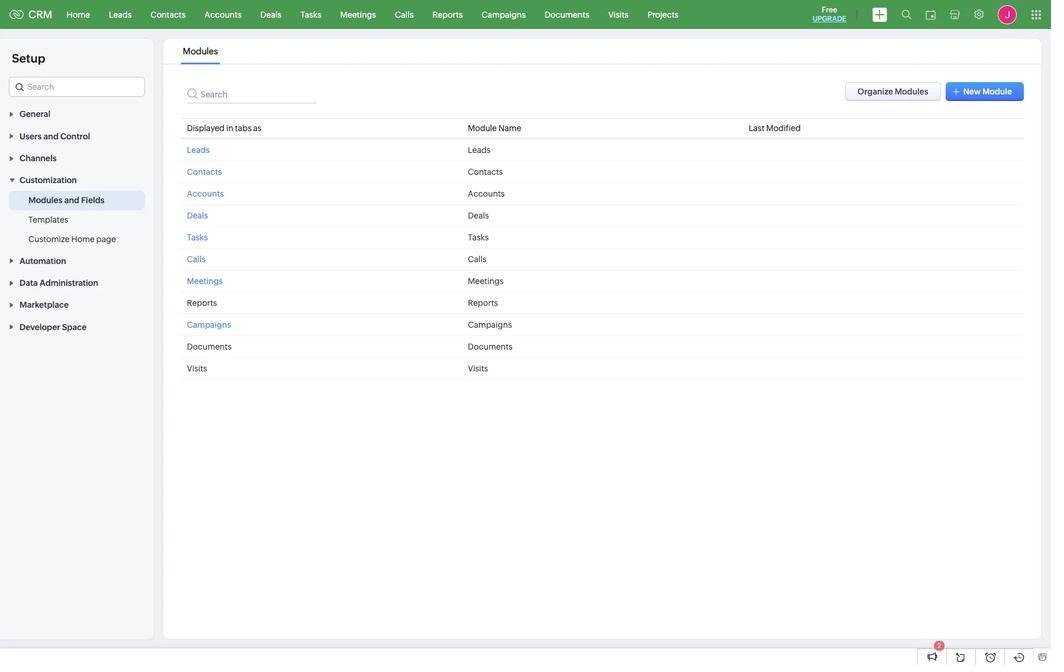 Task type: locate. For each thing, give the bounding box(es) containing it.
0 horizontal spatial campaigns link
[[187, 321, 231, 330]]

contacts down the module name
[[468, 167, 503, 177]]

0 horizontal spatial module
[[468, 124, 497, 133]]

leads down displayed
[[187, 145, 210, 155]]

customize home page link
[[28, 234, 116, 246]]

developer space button
[[0, 316, 154, 338]]

0 horizontal spatial leads
[[109, 10, 132, 19]]

administration
[[40, 279, 98, 288]]

1 horizontal spatial deals
[[260, 10, 281, 19]]

1 horizontal spatial modules
[[183, 46, 218, 56]]

1 horizontal spatial deals link
[[251, 0, 291, 29]]

and inside 'dropdown button'
[[43, 132, 59, 141]]

0 horizontal spatial leads link
[[99, 0, 141, 29]]

1 vertical spatial contacts link
[[187, 167, 222, 177]]

search image
[[901, 9, 911, 20]]

and inside 'link'
[[64, 196, 79, 205]]

calls link
[[385, 0, 423, 29], [187, 255, 206, 264]]

2 horizontal spatial reports
[[468, 299, 498, 308]]

reports
[[433, 10, 463, 19], [187, 299, 217, 308], [468, 299, 498, 308]]

home up "automation" dropdown button
[[71, 235, 95, 244]]

contacts link
[[141, 0, 195, 29], [187, 167, 222, 177]]

contacts down displayed
[[187, 167, 222, 177]]

0 vertical spatial campaigns link
[[472, 0, 535, 29]]

campaigns inside "link"
[[482, 10, 526, 19]]

0 vertical spatial leads link
[[99, 0, 141, 29]]

contacts link up 'modules' link
[[141, 0, 195, 29]]

1 vertical spatial and
[[64, 196, 79, 205]]

free
[[822, 5, 837, 14]]

users and control
[[20, 132, 90, 141]]

None button
[[845, 82, 941, 101]]

1 vertical spatial calls link
[[187, 255, 206, 264]]

projects link
[[638, 0, 688, 29]]

0 vertical spatial modules
[[183, 46, 218, 56]]

0 horizontal spatial and
[[43, 132, 59, 141]]

data
[[20, 279, 38, 288]]

tabs
[[235, 124, 252, 133]]

Search text field
[[9, 77, 144, 96]]

module right new
[[982, 87, 1012, 96]]

contacts
[[151, 10, 186, 19], [187, 167, 222, 177], [468, 167, 503, 177]]

setup
[[12, 51, 45, 65]]

2
[[937, 643, 941, 650]]

general button
[[0, 103, 154, 125]]

templates
[[28, 216, 68, 225]]

deals inside deals link
[[260, 10, 281, 19]]

None field
[[9, 77, 145, 97]]

1 horizontal spatial module
[[982, 87, 1012, 96]]

modules and fields
[[28, 196, 105, 205]]

developer
[[20, 323, 60, 332]]

2 horizontal spatial visits
[[608, 10, 628, 19]]

users and control button
[[0, 125, 154, 147]]

new module button
[[946, 82, 1024, 101]]

0 vertical spatial and
[[43, 132, 59, 141]]

accounts
[[205, 10, 242, 19], [187, 189, 224, 199], [468, 189, 505, 199]]

0 horizontal spatial visits
[[187, 364, 207, 374]]

0 horizontal spatial calls link
[[187, 255, 206, 264]]

module inside the new module button
[[982, 87, 1012, 96]]

in
[[226, 124, 233, 133]]

0 horizontal spatial deals link
[[187, 211, 208, 221]]

control
[[60, 132, 90, 141]]

home
[[67, 10, 90, 19], [71, 235, 95, 244]]

marketplace button
[[0, 294, 154, 316]]

modules inside 'link'
[[28, 196, 62, 205]]

meetings
[[340, 10, 376, 19], [187, 277, 223, 286], [468, 277, 504, 286]]

0 horizontal spatial calls
[[187, 255, 206, 264]]

0 vertical spatial calls link
[[385, 0, 423, 29]]

meetings link
[[331, 0, 385, 29], [187, 277, 223, 286]]

leads right home link
[[109, 10, 132, 19]]

new
[[963, 87, 981, 96]]

and
[[43, 132, 59, 141], [64, 196, 79, 205]]

tasks link
[[291, 0, 331, 29], [187, 233, 208, 242]]

channels button
[[0, 147, 154, 169]]

leads down the module name
[[468, 145, 491, 155]]

1 vertical spatial meetings link
[[187, 277, 223, 286]]

customize home page
[[28, 235, 116, 244]]

deals link
[[251, 0, 291, 29], [187, 211, 208, 221]]

and left fields
[[64, 196, 79, 205]]

automation
[[20, 257, 66, 266]]

1 vertical spatial leads link
[[187, 145, 210, 155]]

and right users
[[43, 132, 59, 141]]

contacts up 'modules' link
[[151, 10, 186, 19]]

2 horizontal spatial tasks
[[468, 233, 489, 242]]

1 horizontal spatial contacts
[[187, 167, 222, 177]]

customize
[[28, 235, 70, 244]]

home right crm
[[67, 10, 90, 19]]

modules
[[183, 46, 218, 56], [28, 196, 62, 205]]

templates link
[[28, 214, 68, 226]]

search element
[[894, 0, 919, 29]]

visits
[[608, 10, 628, 19], [187, 364, 207, 374], [468, 364, 488, 374]]

0 vertical spatial meetings link
[[331, 0, 385, 29]]

1 vertical spatial deals link
[[187, 211, 208, 221]]

deals
[[260, 10, 281, 19], [187, 211, 208, 221], [468, 211, 489, 221]]

documents
[[545, 10, 589, 19], [187, 342, 232, 352], [468, 342, 513, 352]]

0 vertical spatial tasks link
[[291, 0, 331, 29]]

leads
[[109, 10, 132, 19], [187, 145, 210, 155], [468, 145, 491, 155]]

1 vertical spatial tasks link
[[187, 233, 208, 242]]

create menu element
[[865, 0, 894, 29]]

accounts link
[[195, 0, 251, 29], [187, 189, 224, 199]]

name
[[498, 124, 521, 133]]

developer space
[[20, 323, 87, 332]]

crm
[[28, 8, 52, 21]]

tasks
[[300, 10, 321, 19], [187, 233, 208, 242], [468, 233, 489, 242]]

calls
[[395, 10, 414, 19], [187, 255, 206, 264], [468, 255, 486, 264]]

0 vertical spatial deals link
[[251, 0, 291, 29]]

module
[[982, 87, 1012, 96], [468, 124, 497, 133]]

automation button
[[0, 250, 154, 272]]

leads link
[[99, 0, 141, 29], [187, 145, 210, 155]]

0 vertical spatial module
[[982, 87, 1012, 96]]

0 vertical spatial home
[[67, 10, 90, 19]]

campaigns
[[482, 10, 526, 19], [187, 321, 231, 330], [468, 321, 512, 330]]

module left name
[[468, 124, 497, 133]]

1 horizontal spatial campaigns link
[[472, 0, 535, 29]]

1 vertical spatial modules
[[28, 196, 62, 205]]

modules link
[[181, 46, 220, 56]]

0 horizontal spatial modules
[[28, 196, 62, 205]]

0 vertical spatial contacts link
[[141, 0, 195, 29]]

displayed in tabs as
[[187, 124, 262, 133]]

campaigns link
[[472, 0, 535, 29], [187, 321, 231, 330]]

1 horizontal spatial and
[[64, 196, 79, 205]]

1 vertical spatial module
[[468, 124, 497, 133]]

2 horizontal spatial contacts
[[468, 167, 503, 177]]

1 horizontal spatial meetings
[[340, 10, 376, 19]]

projects
[[647, 10, 679, 19]]

contacts link down displayed
[[187, 167, 222, 177]]

1 vertical spatial home
[[71, 235, 95, 244]]

0 vertical spatial accounts link
[[195, 0, 251, 29]]

last modified
[[749, 124, 801, 133]]

1 vertical spatial campaigns link
[[187, 321, 231, 330]]

1 horizontal spatial leads link
[[187, 145, 210, 155]]



Task type: describe. For each thing, give the bounding box(es) containing it.
fields
[[81, 196, 105, 205]]

1 horizontal spatial visits
[[468, 364, 488, 374]]

modified
[[766, 124, 801, 133]]

visits link
[[599, 0, 638, 29]]

meetings inside meetings link
[[340, 10, 376, 19]]

0 horizontal spatial contacts
[[151, 10, 186, 19]]

profile element
[[991, 0, 1024, 29]]

0 horizontal spatial tasks
[[187, 233, 208, 242]]

0 horizontal spatial documents
[[187, 342, 232, 352]]

channels
[[20, 154, 57, 163]]

1 vertical spatial accounts link
[[187, 189, 224, 199]]

modules for modules and fields
[[28, 196, 62, 205]]

and for modules
[[64, 196, 79, 205]]

documents link
[[535, 0, 599, 29]]

1 horizontal spatial documents
[[468, 342, 513, 352]]

home inside customization region
[[71, 235, 95, 244]]

modules and fields link
[[28, 195, 105, 207]]

data administration
[[20, 279, 98, 288]]

space
[[62, 323, 87, 332]]

calendar image
[[926, 10, 936, 19]]

0 horizontal spatial meetings link
[[187, 277, 223, 286]]

0 horizontal spatial tasks link
[[187, 233, 208, 242]]

as
[[253, 124, 262, 133]]

module name
[[468, 124, 521, 133]]

page
[[96, 235, 116, 244]]

customization region
[[0, 191, 154, 250]]

1 horizontal spatial calls link
[[385, 0, 423, 29]]

0 horizontal spatial deals
[[187, 211, 208, 221]]

2 horizontal spatial leads
[[468, 145, 491, 155]]

free upgrade
[[813, 5, 846, 23]]

Search text field
[[187, 82, 317, 104]]

and for users
[[43, 132, 59, 141]]

upgrade
[[813, 15, 846, 23]]

0 horizontal spatial meetings
[[187, 277, 223, 286]]

2 horizontal spatial calls
[[468, 255, 486, 264]]

2 horizontal spatial deals
[[468, 211, 489, 221]]

2 horizontal spatial meetings
[[468, 277, 504, 286]]

create menu image
[[872, 7, 887, 22]]

crm link
[[9, 8, 52, 21]]

home link
[[57, 0, 99, 29]]

last
[[749, 124, 765, 133]]

data administration button
[[0, 272, 154, 294]]

reports link
[[423, 0, 472, 29]]

1 horizontal spatial leads
[[187, 145, 210, 155]]

marketplace
[[20, 301, 69, 310]]

1 horizontal spatial reports
[[433, 10, 463, 19]]

modules for modules
[[183, 46, 218, 56]]

0 horizontal spatial reports
[[187, 299, 217, 308]]

customization button
[[0, 169, 154, 191]]

profile image
[[998, 5, 1017, 24]]

1 horizontal spatial calls
[[395, 10, 414, 19]]

customization
[[20, 176, 77, 185]]

1 horizontal spatial tasks link
[[291, 0, 331, 29]]

general
[[20, 110, 50, 119]]

users
[[20, 132, 42, 141]]

1 horizontal spatial meetings link
[[331, 0, 385, 29]]

1 horizontal spatial tasks
[[300, 10, 321, 19]]

displayed
[[187, 124, 225, 133]]

new module
[[963, 87, 1012, 96]]

2 horizontal spatial documents
[[545, 10, 589, 19]]



Task type: vqa. For each thing, say whether or not it's contained in the screenshot.


